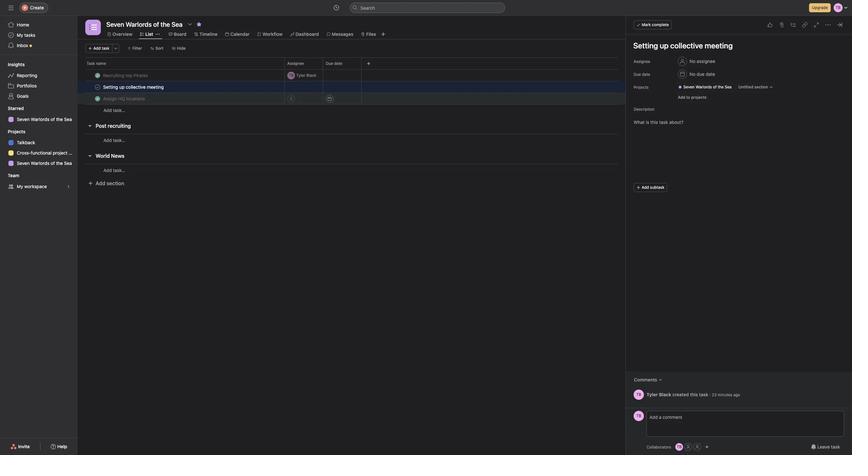 Task type: locate. For each thing, give the bounding box(es) containing it.
0 vertical spatial the
[[718, 85, 724, 90]]

2 vertical spatial task
[[832, 445, 841, 450]]

task… for recruiting
[[113, 138, 125, 143]]

add
[[93, 46, 101, 51], [678, 95, 686, 100], [103, 108, 112, 113], [103, 138, 112, 143], [103, 168, 112, 173], [96, 181, 105, 187], [642, 185, 649, 190]]

0 vertical spatial task
[[102, 46, 109, 51]]

tasks
[[24, 32, 35, 38]]

starred element
[[0, 103, 78, 126]]

seven warlords of the sea
[[684, 85, 732, 90], [17, 117, 72, 122], [17, 161, 72, 166]]

completed image
[[94, 72, 102, 79]]

1 vertical spatial tb button
[[634, 412, 644, 422]]

2 vertical spatial sea
[[64, 161, 72, 166]]

Completed checkbox
[[94, 83, 102, 91], [94, 95, 102, 103]]

0 vertical spatial add task… button
[[103, 107, 125, 114]]

due date inside setting up collective meeting dialog
[[634, 72, 651, 77]]

the for bottom seven warlords of the sea link
[[56, 161, 63, 166]]

1 horizontal spatial task
[[700, 392, 709, 398]]

1 vertical spatial collapse task list for this section image
[[87, 154, 92, 159]]

·
[[710, 392, 711, 398]]

tyler
[[296, 73, 305, 78], [647, 392, 658, 398]]

projects up 'talkback' on the left of page
[[8, 129, 25, 135]]

3 add task… button from the top
[[103, 167, 125, 174]]

section
[[755, 85, 769, 90], [107, 181, 124, 187]]

2 completed image from the top
[[94, 95, 102, 103]]

add task… button down assign hq locations "text box"
[[103, 107, 125, 114]]

my for my tasks
[[17, 32, 23, 38]]

no left assignee
[[690, 59, 696, 64]]

see details, my workspace image
[[67, 185, 70, 189]]

add a task to this section image
[[128, 154, 133, 159]]

filter
[[132, 46, 142, 51]]

the down goals link
[[56, 117, 63, 122]]

0 vertical spatial task…
[[113, 108, 125, 113]]

0 vertical spatial no
[[690, 59, 696, 64]]

0 horizontal spatial projects
[[8, 129, 25, 135]]

project
[[53, 150, 67, 156]]

seven warlords of the sea inside starred element
[[17, 117, 72, 122]]

upgrade
[[813, 5, 828, 10]]

1 vertical spatial seven
[[17, 117, 30, 122]]

1 horizontal spatial assignee
[[634, 59, 651, 64]]

warlords inside projects "element"
[[31, 161, 49, 166]]

completed checkbox down completed checkbox
[[94, 95, 102, 103]]

my inside teams element
[[17, 184, 23, 189]]

teams element
[[0, 170, 78, 193]]

2 vertical spatial add task… button
[[103, 167, 125, 174]]

task left ·
[[700, 392, 709, 398]]

of down goals link
[[51, 117, 55, 122]]

reporting
[[17, 73, 37, 78]]

collapse task list for this section image left post
[[87, 124, 92, 129]]

collapse task list for this section image
[[87, 124, 92, 129], [87, 154, 92, 159]]

recruiting top pirates cell
[[78, 70, 285, 81]]

1 horizontal spatial tyler
[[647, 392, 658, 398]]

of down no due date
[[713, 85, 717, 90]]

seven
[[684, 85, 695, 90], [17, 117, 30, 122], [17, 161, 30, 166]]

2 vertical spatial the
[[56, 161, 63, 166]]

1 vertical spatial warlords
[[31, 117, 49, 122]]

row containing task name
[[78, 58, 626, 70]]

task for add task
[[102, 46, 109, 51]]

tb inside main content
[[637, 393, 642, 398]]

add down world
[[96, 181, 105, 187]]

3 add task… row from the top
[[78, 164, 626, 177]]

warlords down cross-functional project plan "link"
[[31, 161, 49, 166]]

0 vertical spatial collapse task list for this section image
[[87, 124, 92, 129]]

my workspace link
[[4, 182, 74, 192]]

black inside setting up collective meeting dialog
[[659, 392, 672, 398]]

starred
[[8, 106, 24, 111]]

insights
[[8, 62, 25, 67]]

sea inside starred element
[[64, 117, 72, 122]]

completed checkbox inside the setting up collective meeting "cell"
[[94, 83, 102, 91]]

completed image
[[94, 83, 102, 91], [94, 95, 102, 103]]

1 add task… button from the top
[[103, 107, 125, 114]]

inbox link
[[4, 40, 74, 51]]

add task… for recruiting
[[103, 138, 125, 143]]

close details image
[[838, 22, 843, 27]]

1 my from the top
[[17, 32, 23, 38]]

projects inside main content
[[634, 85, 649, 90]]

black for tyler black created this task · 23 minutes ago
[[659, 392, 672, 398]]

tyler for tyler black
[[296, 73, 305, 78]]

0 horizontal spatial black
[[307, 73, 317, 78]]

attachments: add a file to this task, setting up collective meeting image
[[780, 22, 785, 27]]

task…
[[113, 108, 125, 113], [113, 138, 125, 143], [113, 168, 125, 173]]

add task… button inside header untitled section tree grid
[[103, 107, 125, 114]]

assignee inside row
[[287, 61, 304, 66]]

2 vertical spatial of
[[51, 161, 55, 166]]

warlords inside main content
[[696, 85, 712, 90]]

1 vertical spatial projects
[[8, 129, 25, 135]]

black inside row
[[307, 73, 317, 78]]

of inside main content
[[713, 85, 717, 90]]

2 collapse task list for this section image from the top
[[87, 154, 92, 159]]

0 vertical spatial seven warlords of the sea
[[684, 85, 732, 90]]

add task… up add section
[[103, 168, 125, 173]]

1 vertical spatial my
[[17, 184, 23, 189]]

complete
[[652, 22, 669, 27]]

add task… row
[[78, 104, 626, 116], [78, 134, 626, 146], [78, 164, 626, 177]]

inbox
[[17, 43, 28, 48]]

2 vertical spatial task…
[[113, 168, 125, 173]]

the down project
[[56, 161, 63, 166]]

upgrade button
[[810, 3, 831, 12]]

1 vertical spatial add task…
[[103, 138, 125, 143]]

task
[[87, 61, 95, 66]]

2 add task… button from the top
[[103, 137, 125, 144]]

add tab image
[[381, 32, 386, 37]]

seven up 'to'
[[684, 85, 695, 90]]

1 vertical spatial completed checkbox
[[94, 95, 102, 103]]

0 likes. click to like this task image
[[768, 22, 773, 27]]

task… down recruiting
[[113, 138, 125, 143]]

1 completed checkbox from the top
[[94, 83, 102, 91]]

1 horizontal spatial black
[[659, 392, 672, 398]]

1 completed image from the top
[[94, 83, 102, 91]]

add task… button up add section
[[103, 167, 125, 174]]

due inside setting up collective meeting dialog
[[634, 72, 641, 77]]

0 vertical spatial seven warlords of the sea link
[[676, 84, 735, 91]]

talkback link
[[4, 138, 74, 148]]

add task… button
[[103, 107, 125, 114], [103, 137, 125, 144], [103, 167, 125, 174]]

1 vertical spatial section
[[107, 181, 124, 187]]

2 task… from the top
[[113, 138, 125, 143]]

0 vertical spatial black
[[307, 73, 317, 78]]

more actions image
[[114, 47, 118, 50]]

my left tasks
[[17, 32, 23, 38]]

date inside dropdown button
[[706, 71, 716, 77]]

more actions for this task image
[[826, 22, 831, 27]]

0 vertical spatial tyler
[[296, 73, 305, 78]]

Assign HQ locations text field
[[102, 96, 147, 102]]

due inside row
[[326, 61, 333, 66]]

world
[[96, 153, 110, 159]]

0 vertical spatial due date
[[326, 61, 342, 66]]

team button
[[0, 173, 19, 179]]

completed image down completed checkbox
[[94, 95, 102, 103]]

3 task… from the top
[[113, 168, 125, 173]]

add task… down post recruiting
[[103, 138, 125, 143]]

1 horizontal spatial date
[[642, 72, 651, 77]]

seven warlords of the sea down "cross-functional project plan"
[[17, 161, 72, 166]]

1 horizontal spatial due date
[[634, 72, 651, 77]]

overview
[[113, 31, 133, 37]]

completed image down completed image
[[94, 83, 102, 91]]

1 vertical spatial sea
[[64, 117, 72, 122]]

None text field
[[105, 18, 184, 30]]

tb button
[[634, 390, 644, 401], [634, 412, 644, 422], [676, 444, 684, 452]]

section down news
[[107, 181, 124, 187]]

1 vertical spatial task…
[[113, 138, 125, 143]]

sea
[[725, 85, 732, 90], [64, 117, 72, 122], [64, 161, 72, 166]]

no due date button
[[675, 69, 718, 80]]

0 vertical spatial completed image
[[94, 83, 102, 91]]

of
[[713, 85, 717, 90], [51, 117, 55, 122], [51, 161, 55, 166]]

assignee for row containing task name
[[287, 61, 304, 66]]

23
[[712, 393, 717, 398]]

add task… button for news
[[103, 167, 125, 174]]

1 vertical spatial seven warlords of the sea link
[[4, 114, 74, 125]]

0 vertical spatial projects
[[634, 85, 649, 90]]

date
[[334, 61, 342, 66], [706, 71, 716, 77], [642, 72, 651, 77]]

tyler inside row
[[296, 73, 305, 78]]

seven warlords of the sea link up projects
[[676, 84, 735, 91]]

date inside row
[[334, 61, 342, 66]]

2 my from the top
[[17, 184, 23, 189]]

2 no from the top
[[690, 71, 696, 77]]

no due date
[[690, 71, 716, 77]]

1 vertical spatial task
[[700, 392, 709, 398]]

tyler inside setting up collective meeting dialog
[[647, 392, 658, 398]]

minutes
[[718, 393, 733, 398]]

add task… for news
[[103, 168, 125, 173]]

2 add task… row from the top
[[78, 134, 626, 146]]

0 horizontal spatial due date
[[326, 61, 342, 66]]

overview link
[[107, 31, 133, 38]]

section inside dropdown button
[[755, 85, 769, 90]]

assign hq locations cell
[[78, 93, 285, 105]]

add up post recruiting 'button'
[[103, 108, 112, 113]]

task left more actions "image"
[[102, 46, 109, 51]]

Completed checkbox
[[94, 72, 102, 79]]

0 horizontal spatial tyler
[[296, 73, 305, 78]]

add task… button down post recruiting
[[103, 137, 125, 144]]

1 vertical spatial due date
[[634, 72, 651, 77]]

section inside button
[[107, 181, 124, 187]]

2 vertical spatial add task…
[[103, 168, 125, 173]]

add task… row for world news
[[78, 164, 626, 177]]

0 horizontal spatial task
[[102, 46, 109, 51]]

of down "cross-functional project plan"
[[51, 161, 55, 166]]

no inside dropdown button
[[690, 71, 696, 77]]

collapse task list for this section image left world
[[87, 154, 92, 159]]

the left untitled
[[718, 85, 724, 90]]

0 vertical spatial due
[[326, 61, 333, 66]]

0 vertical spatial sea
[[725, 85, 732, 90]]

add to projects
[[678, 95, 707, 100]]

the inside main content
[[718, 85, 724, 90]]

Recruiting top Pirates text field
[[102, 72, 150, 79]]

move tasks between sections image
[[274, 85, 278, 89]]

history image
[[334, 5, 339, 10]]

leave
[[818, 445, 830, 450]]

completed image for setting up collective meeting text box
[[94, 83, 102, 91]]

global element
[[0, 16, 78, 55]]

1 vertical spatial completed image
[[94, 95, 102, 103]]

assignee
[[634, 59, 651, 64], [287, 61, 304, 66]]

section for untitled section
[[755, 85, 769, 90]]

0 vertical spatial of
[[713, 85, 717, 90]]

dashboard
[[296, 31, 319, 37]]

0 horizontal spatial section
[[107, 181, 124, 187]]

0 vertical spatial section
[[755, 85, 769, 90]]

seven warlords of the sea link up talkback link
[[4, 114, 74, 125]]

completed checkbox down completed image
[[94, 83, 102, 91]]

created
[[673, 392, 689, 398]]

starred button
[[0, 105, 24, 112]]

black
[[307, 73, 317, 78], [659, 392, 672, 398]]

add left subtask
[[642, 185, 649, 190]]

row
[[78, 58, 626, 70], [85, 69, 619, 70], [78, 70, 626, 81], [78, 81, 626, 93], [78, 93, 626, 105]]

workflow link
[[258, 31, 283, 38]]

task right leave at the right bottom of the page
[[832, 445, 841, 450]]

of inside projects "element"
[[51, 161, 55, 166]]

1 horizontal spatial section
[[755, 85, 769, 90]]

0 vertical spatial add task…
[[103, 108, 125, 113]]

no for no due date
[[690, 71, 696, 77]]

add task… row for post recruiting
[[78, 134, 626, 146]]

projects up description
[[634, 85, 649, 90]]

seven down starred
[[17, 117, 30, 122]]

my down team
[[17, 184, 23, 189]]

2 vertical spatial seven warlords of the sea
[[17, 161, 72, 166]]

1 vertical spatial seven warlords of the sea
[[17, 117, 72, 122]]

2 vertical spatial add task… row
[[78, 164, 626, 177]]

3 add task… from the top
[[103, 168, 125, 173]]

board link
[[169, 31, 187, 38]]

add task… inside header untitled section tree grid
[[103, 108, 125, 113]]

my inside global element
[[17, 32, 23, 38]]

the
[[718, 85, 724, 90], [56, 117, 63, 122], [56, 161, 63, 166]]

workspace
[[24, 184, 47, 189]]

of inside starred element
[[51, 117, 55, 122]]

2 completed checkbox from the top
[[94, 95, 102, 103]]

2 horizontal spatial task
[[832, 445, 841, 450]]

show options image
[[187, 22, 193, 27]]

1 horizontal spatial projects
[[634, 85, 649, 90]]

0 horizontal spatial assignee
[[287, 61, 304, 66]]

completed image inside the assign hq locations cell
[[94, 95, 102, 103]]

0 vertical spatial completed checkbox
[[94, 83, 102, 91]]

the inside projects "element"
[[56, 161, 63, 166]]

warlords down goals link
[[31, 117, 49, 122]]

list
[[145, 31, 153, 37]]

my tasks
[[17, 32, 35, 38]]

add task… down assign hq locations "text box"
[[103, 108, 125, 113]]

0 horizontal spatial due
[[326, 61, 333, 66]]

assignee inside main content
[[634, 59, 651, 64]]

1 vertical spatial due
[[634, 72, 641, 77]]

the inside starred element
[[56, 117, 63, 122]]

task
[[102, 46, 109, 51], [700, 392, 709, 398], [832, 445, 841, 450]]

1 horizontal spatial due
[[634, 72, 641, 77]]

add section
[[96, 181, 124, 187]]

filter button
[[124, 44, 145, 53]]

mark complete
[[642, 22, 669, 27]]

untitled
[[739, 85, 754, 90]]

seven warlords of the sea link inside starred element
[[4, 114, 74, 125]]

of for bottom seven warlords of the sea link
[[51, 161, 55, 166]]

seven down cross-
[[17, 161, 30, 166]]

2 vertical spatial seven
[[17, 161, 30, 166]]

projects
[[634, 85, 649, 90], [8, 129, 25, 135]]

1 vertical spatial the
[[56, 117, 63, 122]]

2 add task… from the top
[[103, 138, 125, 143]]

1 vertical spatial black
[[659, 392, 672, 398]]

0 vertical spatial my
[[17, 32, 23, 38]]

seven warlords of the sea link down the functional
[[4, 158, 74, 169]]

section right untitled
[[755, 85, 769, 90]]

1 vertical spatial of
[[51, 117, 55, 122]]

1 add task… from the top
[[103, 108, 125, 113]]

create
[[30, 5, 44, 10]]

0 vertical spatial warlords
[[696, 85, 712, 90]]

projects element
[[0, 126, 78, 170]]

calendar
[[231, 31, 250, 37]]

seven warlords of the sea down goals link
[[17, 117, 72, 122]]

tb for tb button to the bottom
[[677, 445, 682, 450]]

completed image for assign hq locations "text box"
[[94, 95, 102, 103]]

due date
[[326, 61, 342, 66], [634, 72, 651, 77]]

add or remove collaborators image
[[706, 446, 709, 450]]

1 collapse task list for this section image from the top
[[87, 124, 92, 129]]

no left due
[[690, 71, 696, 77]]

task… down assign hq locations "text box"
[[113, 108, 125, 113]]

tab actions image
[[156, 32, 160, 36]]

1 vertical spatial no
[[690, 71, 696, 77]]

add up 'add section' button at left top
[[103, 168, 112, 173]]

1 vertical spatial add task… row
[[78, 134, 626, 146]]

1 no from the top
[[690, 59, 696, 64]]

0 vertical spatial seven
[[684, 85, 695, 90]]

0 vertical spatial add task… row
[[78, 104, 626, 116]]

files
[[366, 31, 376, 37]]

task name
[[87, 61, 106, 66]]

0 horizontal spatial date
[[334, 61, 342, 66]]

completed checkbox inside the assign hq locations cell
[[94, 95, 102, 103]]

my for my workspace
[[17, 184, 23, 189]]

2 horizontal spatial date
[[706, 71, 716, 77]]

seven inside starred element
[[17, 117, 30, 122]]

copy task link image
[[803, 22, 808, 27]]

1 vertical spatial add task… button
[[103, 137, 125, 144]]

timeline
[[199, 31, 218, 37]]

warlords up projects
[[696, 85, 712, 90]]

hide button
[[169, 44, 189, 53]]

description
[[634, 107, 655, 112]]

task… down news
[[113, 168, 125, 173]]

cross-
[[17, 150, 31, 156]]

collaborators
[[647, 445, 672, 450]]

timeline link
[[194, 31, 218, 38]]

1 vertical spatial tyler
[[647, 392, 658, 398]]

black for tyler black
[[307, 73, 317, 78]]

main content
[[626, 34, 853, 409]]

2 vertical spatial warlords
[[31, 161, 49, 166]]

1 task… from the top
[[113, 108, 125, 113]]

add up task name
[[93, 46, 101, 51]]

no inside 'dropdown button'
[[690, 59, 696, 64]]

sort button
[[148, 44, 166, 53]]

portfolios link
[[4, 81, 74, 91]]

my
[[17, 32, 23, 38], [17, 184, 23, 189]]

tyler black link
[[647, 392, 672, 398]]

seven warlords of the sea up projects
[[684, 85, 732, 90]]

add to projects button
[[675, 93, 710, 102]]



Task type: vqa. For each thing, say whether or not it's contained in the screenshot.
of
yes



Task type: describe. For each thing, give the bounding box(es) containing it.
setting up collective meeting cell
[[78, 81, 285, 93]]

subtask
[[650, 185, 665, 190]]

sea inside setting up collective meeting dialog
[[725, 85, 732, 90]]

files link
[[361, 31, 376, 38]]

Search tasks, projects, and more text field
[[350, 3, 505, 13]]

talkback
[[17, 140, 35, 145]]

add down post recruiting 'button'
[[103, 138, 112, 143]]

add subtask image
[[791, 22, 796, 27]]

no assignee
[[690, 59, 716, 64]]

messages
[[332, 31, 354, 37]]

sort
[[156, 46, 164, 51]]

hide sidebar image
[[8, 5, 14, 10]]

date for main content on the right of page containing no assignee
[[642, 72, 651, 77]]

world news
[[96, 153, 124, 159]]

seven inside projects "element"
[[17, 161, 30, 166]]

reporting link
[[4, 70, 74, 81]]

cross-functional project plan
[[17, 150, 78, 156]]

world news button
[[96, 150, 124, 162]]

untitled section
[[739, 85, 769, 90]]

section for add section
[[107, 181, 124, 187]]

add section button
[[85, 178, 127, 189]]

home
[[17, 22, 29, 27]]

hide
[[177, 46, 186, 51]]

invite
[[18, 445, 30, 450]]

insights button
[[0, 61, 25, 68]]

add subtask
[[642, 185, 665, 190]]

seven warlords of the sea inside projects "element"
[[17, 161, 72, 166]]

help button
[[47, 442, 71, 453]]

portfolios
[[17, 83, 37, 89]]

ago
[[734, 393, 741, 398]]

task… inside header untitled section tree grid
[[113, 108, 125, 113]]

this
[[690, 392, 698, 398]]

mark
[[642, 22, 651, 27]]

untitled section button
[[736, 83, 777, 92]]

help
[[57, 445, 67, 450]]

to
[[687, 95, 691, 100]]

projects button
[[0, 129, 25, 135]]

create button
[[19, 3, 48, 13]]

add field image
[[367, 62, 371, 66]]

invite button
[[6, 442, 34, 453]]

2 vertical spatial seven warlords of the sea link
[[4, 158, 74, 169]]

team
[[8, 173, 19, 178]]

no for no assignee
[[690, 59, 696, 64]]

sea inside projects "element"
[[64, 161, 72, 166]]

of for seven warlords of the sea link in the starred element
[[51, 117, 55, 122]]

add inside header untitled section tree grid
[[103, 108, 112, 113]]

messages link
[[327, 31, 354, 38]]

tyler black created this task · 23 minutes ago
[[647, 392, 741, 398]]

dashboard link
[[291, 31, 319, 38]]

task… for news
[[113, 168, 125, 173]]

list link
[[140, 31, 153, 38]]

completed checkbox for assign hq locations "text box"
[[94, 95, 102, 103]]

post
[[96, 123, 106, 129]]

no assignee button
[[675, 56, 719, 67]]

tyler black
[[296, 73, 317, 78]]

list image
[[89, 24, 97, 31]]

full screen image
[[814, 22, 820, 27]]

task for leave task
[[832, 445, 841, 450]]

add task… button for recruiting
[[103, 137, 125, 144]]

tb inside row
[[289, 73, 294, 78]]

date for row containing task name
[[334, 61, 342, 66]]

comments
[[634, 378, 658, 383]]

setting up collective meeting dialog
[[626, 16, 853, 456]]

seven inside setting up collective meeting dialog
[[684, 85, 695, 90]]

insights element
[[0, 59, 78, 103]]

main content containing no assignee
[[626, 34, 853, 409]]

completed checkbox for setting up collective meeting text box
[[94, 83, 102, 91]]

leave task button
[[807, 442, 845, 454]]

seven warlords of the sea link inside main content
[[676, 84, 735, 91]]

my tasks link
[[4, 30, 74, 40]]

post recruiting button
[[96, 120, 131, 132]]

2 vertical spatial tb button
[[676, 444, 684, 452]]

leave task
[[818, 445, 841, 450]]

functional
[[31, 150, 52, 156]]

Task Name text field
[[630, 38, 845, 53]]

row containing tb
[[78, 70, 626, 81]]

name
[[96, 61, 106, 66]]

Setting up collective meeting text field
[[102, 84, 166, 90]]

cross-functional project plan link
[[4, 148, 78, 158]]

add task button
[[85, 44, 112, 53]]

goals link
[[4, 91, 74, 102]]

header untitled section tree grid
[[78, 70, 626, 116]]

post recruiting
[[96, 123, 131, 129]]

1 add task… row from the top
[[78, 104, 626, 116]]

tb for the topmost tb button
[[637, 393, 642, 398]]

mark complete button
[[634, 20, 672, 29]]

tb for the middle tb button
[[637, 414, 642, 419]]

calendar link
[[225, 31, 250, 38]]

add subtask button
[[634, 183, 668, 192]]

my workspace
[[17, 184, 47, 189]]

workflow
[[263, 31, 283, 37]]

home link
[[4, 20, 74, 30]]

add task
[[93, 46, 109, 51]]

assignee
[[697, 59, 716, 64]]

assignee for main content on the right of page containing no assignee
[[634, 59, 651, 64]]

comments button
[[630, 375, 667, 386]]

remove from starred image
[[197, 22, 202, 27]]

due
[[697, 71, 705, 77]]

task inside main content
[[700, 392, 709, 398]]

board
[[174, 31, 187, 37]]

projects inside dropdown button
[[8, 129, 25, 135]]

seven warlords of the sea inside setting up collective meeting dialog
[[684, 85, 732, 90]]

0 vertical spatial tb button
[[634, 390, 644, 401]]

goals
[[17, 93, 29, 99]]

add left 'to'
[[678, 95, 686, 100]]

collapse task list for this section image for post recruiting
[[87, 124, 92, 129]]

the for seven warlords of the sea link in the starred element
[[56, 117, 63, 122]]

projects
[[692, 95, 707, 100]]

tyler for tyler black created this task · 23 minutes ago
[[647, 392, 658, 398]]

news
[[111, 153, 124, 159]]

collapse task list for this section image for world news
[[87, 154, 92, 159]]

recruiting
[[108, 123, 131, 129]]

warlords inside starred element
[[31, 117, 49, 122]]



